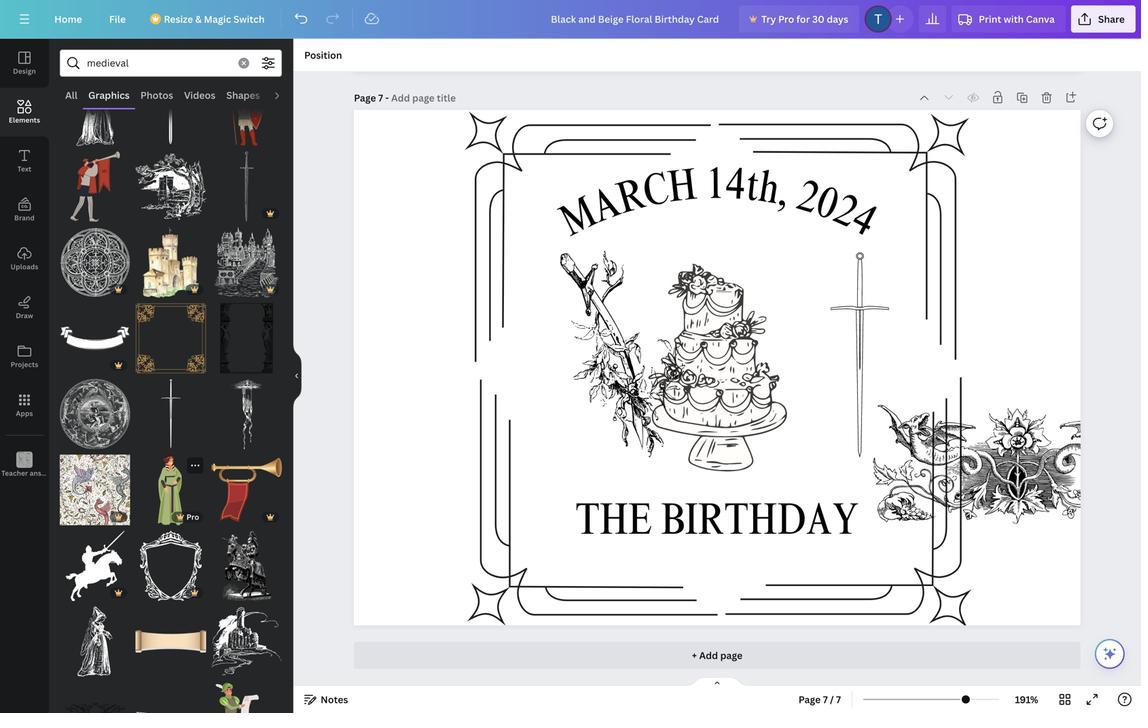 Task type: vqa. For each thing, say whether or not it's contained in the screenshot.
the keys
yes



Task type: locate. For each thing, give the bounding box(es) containing it.
+ add page
[[693, 650, 743, 662]]

photos button
[[135, 82, 179, 108]]

1 vertical spatial illustration of a sword image
[[136, 379, 206, 450]]

7
[[379, 91, 383, 104], [824, 694, 828, 707], [837, 694, 842, 707]]

1 vertical spatial page
[[799, 694, 821, 707]]

teacher
[[1, 469, 28, 478]]

2 illustration of a sword image from the top
[[136, 379, 206, 450]]

0 vertical spatial page
[[354, 91, 376, 104]]

notes
[[321, 694, 348, 707]]

brand button
[[0, 186, 49, 235]]

page
[[354, 91, 376, 104], [799, 694, 821, 707]]

0 vertical spatial pro
[[779, 13, 795, 25]]

page 7 / 7
[[799, 694, 842, 707]]

7 right /
[[837, 694, 842, 707]]

page for page 7 / 7
[[799, 694, 821, 707]]

draw
[[16, 311, 33, 321]]

position
[[305, 49, 342, 62]]

canva
[[1027, 13, 1056, 25]]

file
[[109, 13, 126, 25]]

elements button
[[0, 88, 49, 137]]

30
[[813, 13, 825, 25]]

medieval trumpet with flag image
[[212, 455, 282, 526]]

illustration of a sword image
[[136, 76, 206, 146], [136, 379, 206, 450]]

0 vertical spatial illustration of a sword image
[[136, 76, 206, 146]]

1 horizontal spatial 7
[[824, 694, 828, 707]]

text
[[17, 165, 31, 174]]

brand
[[14, 213, 35, 223]]

1 horizontal spatial pro
[[779, 13, 795, 25]]

-
[[386, 91, 389, 104]]

shapes
[[226, 89, 260, 102]]

Search elements search field
[[87, 50, 230, 76]]

royal scribe european medieval character image
[[212, 683, 282, 714]]

try
[[762, 13, 777, 25]]

&
[[195, 13, 202, 25]]

uploads button
[[0, 235, 49, 283]]

answer
[[30, 469, 54, 478]]

add
[[700, 650, 719, 662]]

notes button
[[299, 689, 354, 711]]

page left /
[[799, 694, 821, 707]]

switch
[[234, 13, 265, 25]]

for
[[797, 13, 811, 25]]

7 left -
[[379, 91, 383, 104]]

all button
[[60, 82, 83, 108]]

group
[[136, 76, 206, 146], [212, 76, 282, 146], [60, 143, 130, 222], [212, 152, 282, 222], [60, 219, 130, 298], [212, 219, 282, 298], [136, 227, 206, 298], [60, 295, 130, 374], [136, 295, 206, 374], [212, 295, 282, 374], [60, 371, 130, 450], [136, 371, 206, 450], [212, 371, 282, 450], [60, 447, 130, 526], [212, 447, 282, 526], [60, 523, 130, 602], [136, 523, 206, 602], [212, 523, 282, 602], [60, 599, 130, 677], [136, 599, 206, 677], [212, 599, 282, 677], [60, 683, 130, 714], [212, 683, 282, 714]]

0 horizontal spatial page
[[354, 91, 376, 104]]

7 left /
[[824, 694, 828, 707]]

1
[[706, 166, 726, 211]]

page
[[721, 650, 743, 662]]

2 horizontal spatial 7
[[837, 694, 842, 707]]

stylized medieval character herald image
[[60, 152, 130, 222]]

pro left medieval trumpet with flag "image"
[[187, 512, 199, 522]]

medieval woman vector image
[[136, 455, 206, 526]]

print with canva button
[[952, 5, 1066, 33]]

1 horizontal spatial page
[[799, 694, 821, 707]]

uploads
[[11, 262, 38, 272]]

design button
[[0, 39, 49, 88]]

file button
[[98, 5, 137, 33]]

page for page 7 -
[[354, 91, 376, 104]]

Design title text field
[[540, 5, 734, 33]]

print
[[980, 13, 1002, 25]]

days
[[827, 13, 849, 25]]

shapes button
[[221, 82, 266, 108]]

pro
[[779, 13, 795, 25], [187, 512, 199, 522]]

text button
[[0, 137, 49, 186]]

;
[[24, 470, 25, 478]]

0 horizontal spatial pro
[[187, 512, 199, 522]]

page left -
[[354, 91, 376, 104]]

0 horizontal spatial 7
[[379, 91, 383, 104]]

audio button
[[266, 82, 304, 108]]

apps
[[16, 409, 33, 418]]

pro left the for
[[779, 13, 795, 25]]

1 vertical spatial pro
[[187, 512, 199, 522]]

hand drawn castle image
[[136, 227, 206, 298]]

hide image
[[293, 344, 302, 409]]

medieval seamless pattern with dragons image
[[60, 455, 130, 526]]

photos
[[141, 89, 173, 102]]

ornate divider illustration image
[[60, 683, 130, 714]]

7 for -
[[379, 91, 383, 104]]

page inside button
[[799, 694, 821, 707]]



Task type: describe. For each thing, give the bounding box(es) containing it.
keys
[[55, 469, 70, 478]]

magic
[[204, 13, 231, 25]]

baroque classic design image
[[136, 303, 206, 374]]

resize
[[164, 13, 193, 25]]

home link
[[44, 5, 93, 33]]

share
[[1099, 13, 1126, 25]]

print with canva
[[980, 13, 1056, 25]]

teacher answer keys
[[1, 469, 70, 478]]

pro inside group
[[187, 512, 199, 522]]

main menu bar
[[0, 0, 1142, 39]]

birthday
[[662, 503, 860, 547]]

try pro for 30 days
[[762, 13, 849, 25]]

projects button
[[0, 332, 49, 381]]

draw button
[[0, 283, 49, 332]]

resize & magic switch button
[[142, 5, 276, 33]]

page 7 / 7 button
[[794, 689, 847, 711]]

medieval solider icon image
[[212, 76, 282, 146]]

Page title text field
[[392, 91, 458, 105]]

canva assistant image
[[1103, 646, 1119, 663]]

7 for /
[[824, 694, 828, 707]]

knight on horseback illustration image
[[212, 531, 282, 602]]

elements
[[9, 116, 40, 125]]

home
[[54, 13, 82, 25]]

show pages image
[[685, 677, 750, 688]]

resize & magic switch
[[164, 13, 265, 25]]

videos button
[[179, 82, 221, 108]]

all
[[65, 89, 78, 102]]

191%
[[1016, 694, 1039, 707]]

medieval frame border illustration image
[[212, 303, 282, 374]]

with
[[1004, 13, 1025, 25]]

pro group
[[136, 455, 206, 526]]

graphics button
[[83, 82, 135, 108]]

apps button
[[0, 381, 49, 430]]

graphics
[[88, 89, 130, 102]]

try pro for 30 days button
[[740, 5, 860, 33]]

page 7 -
[[354, 91, 392, 104]]

191% button
[[1005, 689, 1050, 711]]

the
[[576, 503, 653, 547]]

1 illustration of a sword image from the top
[[136, 76, 206, 146]]

videos
[[184, 89, 216, 102]]

audio
[[271, 89, 298, 102]]

position button
[[299, 44, 348, 66]]

design
[[13, 67, 36, 76]]

share button
[[1072, 5, 1137, 33]]

heraldic medieval banner, coat of arms ribbon image
[[60, 303, 130, 374]]

+
[[693, 650, 698, 662]]

pro inside button
[[779, 13, 795, 25]]

+ add page button
[[354, 642, 1081, 670]]

the birthday
[[576, 503, 860, 547]]

projects
[[11, 360, 38, 369]]

side panel tab list
[[0, 39, 70, 490]]

/
[[831, 694, 835, 707]]

decorative ancient scroll banner image
[[136, 607, 206, 677]]



